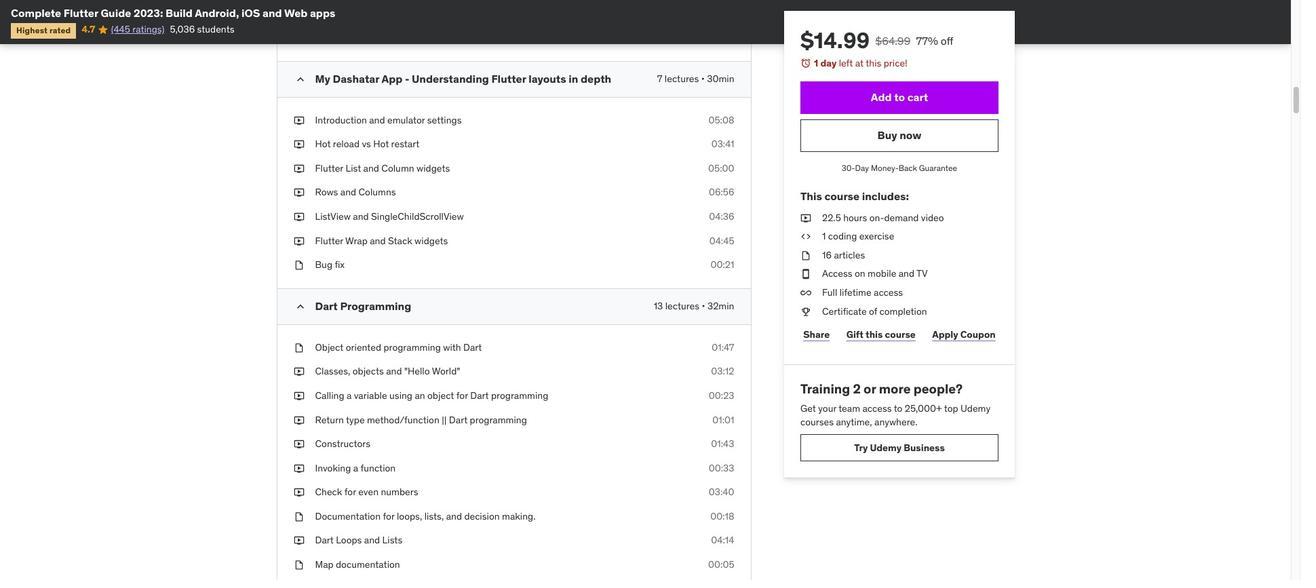 Task type: describe. For each thing, give the bounding box(es) containing it.
1 vertical spatial udemy
[[870, 441, 901, 454]]

ios
[[242, 6, 260, 20]]

courses
[[800, 416, 834, 428]]

vs
[[362, 138, 371, 150]]

now
[[899, 128, 921, 142]]

solution
[[315, 4, 350, 16]]

gift
[[846, 328, 863, 340]]

a for calling
[[347, 389, 352, 402]]

2
[[853, 381, 861, 397]]

back
[[898, 163, 917, 173]]

constructors
[[315, 438, 370, 450]]

stack
[[388, 234, 412, 247]]

to inside training 2 or more people? get your team access to 25,000+ top udemy courses anytime, anywhere.
[[894, 402, 902, 415]]

and right rows
[[340, 186, 356, 198]]

7
[[657, 72, 663, 85]]

(445 ratings)
[[111, 23, 164, 36]]

5,036 students
[[170, 23, 234, 36]]

dart up the map
[[315, 534, 334, 546]]

xsmall image left full
[[800, 286, 811, 300]]

students
[[197, 23, 234, 36]]

and right lists,
[[446, 510, 462, 522]]

5,036
[[170, 23, 195, 36]]

$14.99 $64.99 77% off
[[800, 26, 953, 54]]

for for check for even numbers
[[344, 486, 356, 498]]

"hello
[[404, 365, 430, 377]]

apply coupon button
[[929, 321, 998, 348]]

calling
[[315, 389, 344, 402]]

flutter list and column widgets
[[315, 162, 450, 174]]

more
[[879, 381, 911, 397]]

lists,
[[424, 510, 444, 522]]

with
[[443, 341, 461, 353]]

exercise
[[859, 230, 894, 242]]

this
[[800, 190, 822, 203]]

and right the ios
[[263, 6, 282, 20]]

at
[[855, 57, 863, 69]]

object oriented programming with dart
[[315, 341, 482, 353]]

13
[[654, 300, 663, 312]]

introduction and emulator settings
[[315, 114, 462, 126]]

mobile
[[867, 268, 896, 280]]

05:08
[[709, 114, 734, 126]]

16 articles
[[822, 249, 865, 261]]

udemy inside training 2 or more people? get your team access to 25,000+ top udemy courses anytime, anywhere.
[[960, 402, 990, 415]]

day
[[855, 163, 869, 173]]

06:56
[[709, 186, 734, 198]]

dashatar
[[333, 72, 379, 85]]

variable
[[354, 389, 387, 402]]

add
[[871, 90, 892, 104]]

0 vertical spatial programming
[[384, 341, 441, 353]]

4.7
[[82, 23, 95, 36]]

includes:
[[862, 190, 909, 203]]

30min
[[707, 72, 734, 85]]

singlechildscrollview
[[371, 210, 464, 222]]

lifetime
[[839, 286, 871, 298]]

classes, objects and "hello world"
[[315, 365, 460, 377]]

30-day money-back guarantee
[[841, 163, 957, 173]]

00:05
[[708, 558, 734, 571]]

03:41
[[712, 138, 734, 150]]

get
[[800, 402, 816, 415]]

01:01
[[713, 414, 734, 426]]

video
[[921, 211, 944, 224]]

anywhere.
[[874, 416, 917, 428]]

left
[[839, 57, 853, 69]]

xsmall image for listview and singlechildscrollview
[[293, 210, 304, 224]]

xsmall image for check for even numbers
[[293, 486, 304, 499]]

1 day left at this price!
[[814, 57, 907, 69]]

0 vertical spatial access
[[874, 286, 903, 298]]

app
[[382, 72, 403, 85]]

-
[[405, 72, 409, 85]]

share
[[803, 328, 830, 340]]

highest rated
[[16, 25, 71, 36]]

01:47
[[712, 341, 734, 353]]

03:40
[[709, 486, 734, 498]]

web
[[284, 6, 308, 20]]

settings
[[427, 114, 462, 126]]

loops
[[336, 534, 362, 546]]

guide
[[101, 6, 131, 20]]

oriented
[[346, 341, 381, 353]]

apply
[[932, 328, 958, 340]]

1 this from the top
[[866, 57, 881, 69]]

04:45
[[709, 234, 734, 247]]

layouts
[[529, 72, 566, 85]]

columns
[[359, 186, 396, 198]]

add to cart button
[[800, 81, 998, 114]]

22.5
[[822, 211, 841, 224]]

00:21
[[711, 259, 734, 271]]

gift this course link
[[843, 321, 918, 348]]

list
[[346, 162, 361, 174]]

access
[[822, 268, 852, 280]]

classes,
[[315, 365, 350, 377]]

xsmall image for documentation for loops, lists, and decision making.
[[293, 510, 304, 523]]

2 hot from the left
[[373, 138, 389, 150]]

emulator
[[387, 114, 425, 126]]

alarm image
[[800, 58, 811, 69]]

try udemy business link
[[800, 434, 998, 461]]

add to cart
[[871, 90, 928, 104]]

03:12
[[711, 365, 734, 377]]

to for solution
[[352, 4, 361, 16]]

$14.99
[[800, 26, 870, 54]]

flutter left layouts
[[491, 72, 526, 85]]

and left lists
[[364, 534, 380, 546]]



Task type: vqa. For each thing, say whether or not it's contained in the screenshot.
BEGINNER FAVORITES button
no



Task type: locate. For each thing, give the bounding box(es) containing it.
a for invoking
[[353, 462, 358, 474]]

1 horizontal spatial a
[[353, 462, 358, 474]]

1 vertical spatial course
[[885, 328, 915, 340]]

1 vertical spatial for
[[344, 486, 356, 498]]

0 vertical spatial lectures
[[665, 72, 699, 85]]

or
[[863, 381, 876, 397]]

a right calling
[[347, 389, 352, 402]]

2023:
[[134, 6, 163, 20]]

2 horizontal spatial for
[[456, 389, 468, 402]]

and right wrap
[[370, 234, 386, 247]]

1 for 1 day left at this price!
[[814, 57, 818, 69]]

course up 22.5
[[824, 190, 859, 203]]

7 lectures • 30min
[[657, 72, 734, 85]]

for right the object
[[456, 389, 468, 402]]

world"
[[432, 365, 460, 377]]

xsmall image left return
[[293, 414, 304, 427]]

and up wrap
[[353, 210, 369, 222]]

2 vertical spatial to
[[894, 402, 902, 415]]

to
[[352, 4, 361, 16], [894, 90, 905, 104], [894, 402, 902, 415]]

1 for 1 coding exercise
[[822, 230, 826, 242]]

invoking
[[315, 462, 351, 474]]

0 vertical spatial this
[[866, 57, 881, 69]]

hot left reload
[[315, 138, 331, 150]]

• left the 30min
[[701, 72, 705, 85]]

1 left coding
[[822, 230, 826, 242]]

13 lectures • 32min
[[654, 300, 734, 312]]

xsmall image left coding
[[800, 230, 811, 243]]

gift this course
[[846, 328, 915, 340]]

xsmall image for flutter list and column widgets
[[293, 162, 304, 175]]

fix
[[335, 259, 345, 271]]

xsmall image left loops at the left
[[293, 534, 304, 548]]

flutter up 'bug fix'
[[315, 234, 343, 247]]

0 horizontal spatial course
[[824, 190, 859, 203]]

1 horizontal spatial for
[[383, 510, 395, 522]]

0 vertical spatial a
[[347, 389, 352, 402]]

widgets for flutter list and column widgets
[[417, 162, 450, 174]]

small image
[[293, 300, 307, 313]]

demand
[[884, 211, 919, 224]]

apps
[[310, 6, 335, 20]]

object
[[315, 341, 343, 353]]

rated
[[50, 25, 71, 36]]

16
[[822, 249, 831, 261]]

type
[[346, 414, 365, 426]]

to left the on the top of page
[[352, 4, 361, 16]]

to up anywhere.
[[894, 402, 902, 415]]

1 horizontal spatial 1
[[822, 230, 826, 242]]

to inside button
[[894, 90, 905, 104]]

access down the mobile
[[874, 286, 903, 298]]

1 coding exercise
[[822, 230, 894, 242]]

lectures for my dashatar app - understanding flutter layouts in depth
[[665, 72, 699, 85]]

1 vertical spatial lectures
[[665, 300, 700, 312]]

dart right the object
[[470, 389, 489, 402]]

xsmall image
[[293, 114, 304, 127], [293, 162, 304, 175], [293, 186, 304, 199], [293, 210, 304, 224], [800, 230, 811, 243], [800, 286, 811, 300], [293, 414, 304, 427], [293, 438, 304, 451], [293, 486, 304, 499], [293, 510, 304, 523], [293, 534, 304, 548]]

even
[[358, 486, 379, 498]]

course down completion on the right bottom of page
[[885, 328, 915, 340]]

xsmall image down small image
[[293, 114, 304, 127]]

0 horizontal spatial 1
[[814, 57, 818, 69]]

widgets for flutter wrap and stack widgets
[[415, 234, 448, 247]]

hours
[[843, 211, 867, 224]]

bug
[[315, 259, 332, 271]]

udemy right top
[[960, 402, 990, 415]]

32min
[[708, 300, 734, 312]]

1 vertical spatial 1
[[822, 230, 826, 242]]

documentation
[[315, 510, 381, 522]]

77%
[[916, 34, 938, 47]]

1 vertical spatial to
[[894, 90, 905, 104]]

1 vertical spatial this
[[865, 328, 883, 340]]

dart loops and lists
[[315, 534, 402, 546]]

on-
[[869, 211, 884, 224]]

people?
[[913, 381, 962, 397]]

off
[[941, 34, 953, 47]]

1 vertical spatial a
[[353, 462, 358, 474]]

2 vertical spatial for
[[383, 510, 395, 522]]

and right 'list'
[[363, 162, 379, 174]]

function
[[361, 462, 396, 474]]

reload
[[333, 138, 360, 150]]

0 horizontal spatial udemy
[[870, 441, 901, 454]]

widgets
[[417, 162, 450, 174], [415, 234, 448, 247]]

0 vertical spatial udemy
[[960, 402, 990, 415]]

dart
[[315, 299, 338, 313], [463, 341, 482, 353], [470, 389, 489, 402], [449, 414, 468, 426], [315, 534, 334, 546]]

0 vertical spatial for
[[456, 389, 468, 402]]

this right at
[[866, 57, 881, 69]]

1 vertical spatial widgets
[[415, 234, 448, 247]]

• for dart programming
[[702, 300, 705, 312]]

22.5 hours on-demand video
[[822, 211, 944, 224]]

and left "hello
[[386, 365, 402, 377]]

widgets right column
[[417, 162, 450, 174]]

dart right "with" in the bottom left of the page
[[463, 341, 482, 353]]

xsmall image for return type method/function || dart programming
[[293, 414, 304, 427]]

lectures right 7
[[665, 72, 699, 85]]

solution to the challenge
[[315, 4, 421, 16]]

team
[[838, 402, 860, 415]]

this course includes:
[[800, 190, 909, 203]]

business
[[904, 441, 945, 454]]

objects
[[353, 365, 384, 377]]

04:36
[[709, 210, 734, 222]]

and up hot reload vs hot restart
[[369, 114, 385, 126]]

lectures right 13
[[665, 300, 700, 312]]

for left loops,
[[383, 510, 395, 522]]

this right "gift"
[[865, 328, 883, 340]]

xsmall image for constructors
[[293, 438, 304, 451]]

xsmall image left listview
[[293, 210, 304, 224]]

course
[[824, 190, 859, 203], [885, 328, 915, 340]]

access inside training 2 or more people? get your team access to 25,000+ top udemy courses anytime, anywhere.
[[862, 402, 892, 415]]

loops,
[[397, 510, 422, 522]]

depth
[[581, 72, 611, 85]]

xsmall image left rows
[[293, 186, 304, 199]]

buy now button
[[800, 119, 998, 152]]

my dashatar app - understanding flutter layouts in depth
[[315, 72, 611, 85]]

complete
[[11, 6, 61, 20]]

00:33
[[709, 462, 734, 474]]

lectures for dart programming
[[665, 300, 700, 312]]

udemy right try
[[870, 441, 901, 454]]

hot right vs
[[373, 138, 389, 150]]

the
[[363, 4, 377, 16]]

0 horizontal spatial a
[[347, 389, 352, 402]]

and left tv
[[898, 268, 914, 280]]

access down or
[[862, 402, 892, 415]]

access on mobile and tv
[[822, 268, 927, 280]]

0 horizontal spatial hot
[[315, 138, 331, 150]]

programming
[[384, 341, 441, 353], [491, 389, 548, 402], [470, 414, 527, 426]]

introduction
[[315, 114, 367, 126]]

to for add
[[894, 90, 905, 104]]

0 vertical spatial widgets
[[417, 162, 450, 174]]

$64.99
[[875, 34, 910, 47]]

check for even numbers
[[315, 486, 418, 498]]

flutter left 'list'
[[315, 162, 343, 174]]

coupon
[[960, 328, 995, 340]]

0 horizontal spatial for
[[344, 486, 356, 498]]

your
[[818, 402, 836, 415]]

0 vertical spatial to
[[352, 4, 361, 16]]

lists
[[382, 534, 402, 546]]

return
[[315, 414, 344, 426]]

dart right small icon
[[315, 299, 338, 313]]

for for documentation for loops, lists, and decision making.
[[383, 510, 395, 522]]

xsmall image for dart loops and lists
[[293, 534, 304, 548]]

my
[[315, 72, 330, 85]]

•
[[701, 72, 705, 85], [702, 300, 705, 312]]

tv
[[916, 268, 927, 280]]

0 vertical spatial 1
[[814, 57, 818, 69]]

training
[[800, 381, 850, 397]]

1 vertical spatial •
[[702, 300, 705, 312]]

xsmall image left 'check'
[[293, 486, 304, 499]]

map documentation
[[315, 558, 400, 571]]

xsmall image for rows and columns
[[293, 186, 304, 199]]

xsmall image left 'list'
[[293, 162, 304, 175]]

certificate of completion
[[822, 305, 927, 317]]

1 horizontal spatial hot
[[373, 138, 389, 150]]

0 vertical spatial •
[[701, 72, 705, 85]]

1 hot from the left
[[315, 138, 331, 150]]

• left the 32min
[[702, 300, 705, 312]]

a left function
[[353, 462, 358, 474]]

top
[[944, 402, 958, 415]]

check
[[315, 486, 342, 498]]

small image
[[293, 72, 307, 86]]

completion
[[879, 305, 927, 317]]

coding
[[828, 230, 857, 242]]

1 horizontal spatial course
[[885, 328, 915, 340]]

rows
[[315, 186, 338, 198]]

xsmall image
[[293, 4, 304, 17], [293, 31, 304, 44], [293, 138, 304, 151], [800, 211, 811, 225], [293, 234, 304, 248], [800, 249, 811, 262], [293, 259, 304, 272], [800, 268, 811, 281], [800, 305, 811, 318], [293, 341, 304, 354], [293, 365, 304, 379], [293, 389, 304, 403], [293, 462, 304, 475], [293, 558, 304, 572]]

documentation
[[336, 558, 400, 571]]

buy
[[877, 128, 897, 142]]

1 right the alarm icon
[[814, 57, 818, 69]]

dart right ||
[[449, 414, 468, 426]]

understanding
[[412, 72, 489, 85]]

calling a variable using an object for dart programming
[[315, 389, 548, 402]]

buy now
[[877, 128, 921, 142]]

1 horizontal spatial udemy
[[960, 402, 990, 415]]

to left "cart"
[[894, 90, 905, 104]]

widgets down singlechildscrollview
[[415, 234, 448, 247]]

xsmall image left "constructors"
[[293, 438, 304, 451]]

• for my dashatar app - understanding flutter layouts in depth
[[701, 72, 705, 85]]

cart
[[907, 90, 928, 104]]

return type method/function || dart programming
[[315, 414, 527, 426]]

day
[[820, 57, 836, 69]]

using
[[389, 389, 413, 402]]

xsmall image left documentation
[[293, 510, 304, 523]]

1 vertical spatial access
[[862, 402, 892, 415]]

flutter up the 4.7
[[64, 6, 98, 20]]

1 vertical spatial programming
[[491, 389, 548, 402]]

2 vertical spatial programming
[[470, 414, 527, 426]]

documentation for loops, lists, and decision making.
[[315, 510, 536, 522]]

challenge
[[380, 4, 421, 16]]

of
[[869, 305, 877, 317]]

certificate
[[822, 305, 867, 317]]

xsmall image for introduction and emulator settings
[[293, 114, 304, 127]]

2 this from the top
[[865, 328, 883, 340]]

0 vertical spatial course
[[824, 190, 859, 203]]

for left even
[[344, 486, 356, 498]]

this inside gift this course link
[[865, 328, 883, 340]]

lectures
[[665, 72, 699, 85], [665, 300, 700, 312]]

full lifetime access
[[822, 286, 903, 298]]



